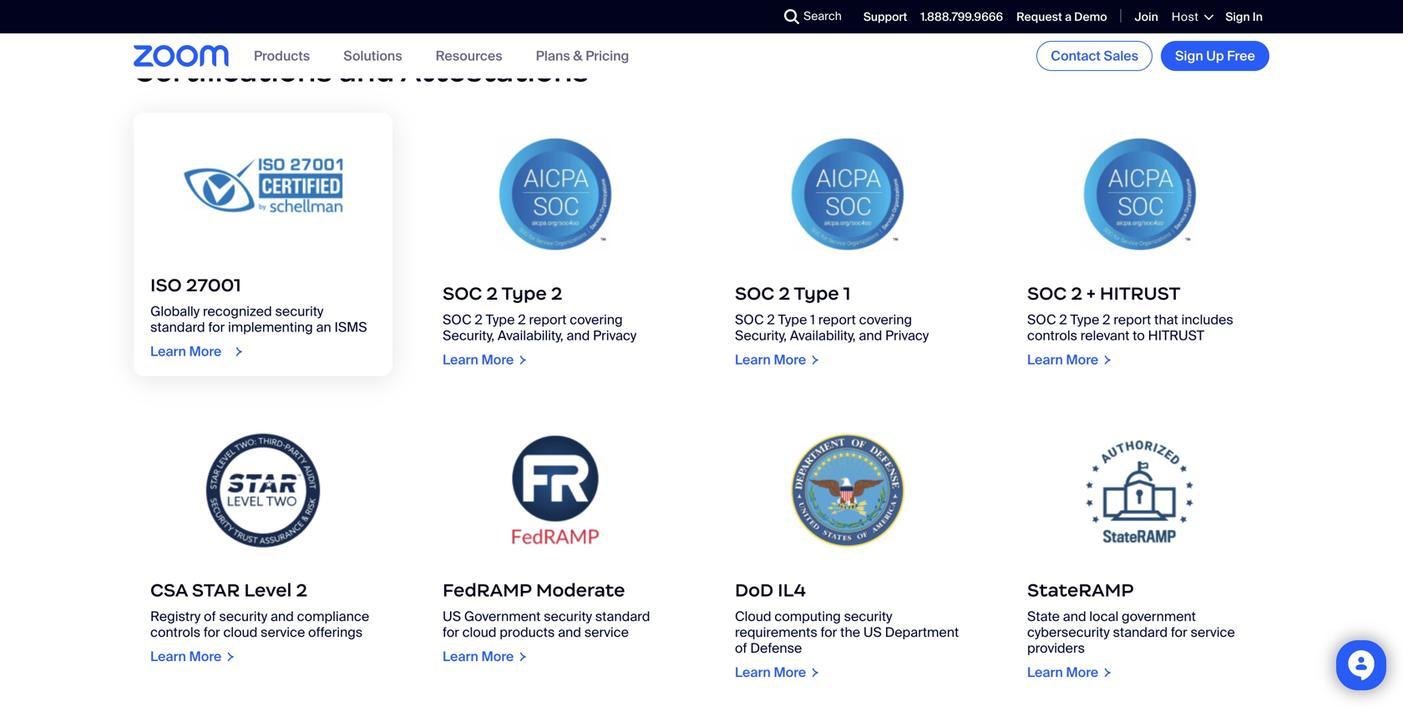 Task type: locate. For each thing, give the bounding box(es) containing it.
2 cloud from the left
[[463, 624, 497, 642]]

controls down csa on the bottom
[[150, 624, 201, 642]]

1 vertical spatial controls
[[150, 624, 201, 642]]

cloud down fedramp
[[463, 624, 497, 642]]

report inside soc 2 type 1 soc 2 type 1 report covering security, availability, and privacy learn more
[[819, 311, 856, 329]]

security inside fedramp moderate us government security standard for cloud products and service learn more
[[544, 608, 592, 626]]

0 vertical spatial sign
[[1226, 9, 1251, 25]]

0 horizontal spatial security,
[[443, 327, 495, 345]]

soc 2 type 1 soc 2 type 1 report covering security, availability, and privacy learn more
[[735, 282, 929, 369]]

fedramp moderate us government security standard for cloud products and service learn more
[[443, 579, 650, 666]]

1 horizontal spatial standard
[[596, 608, 650, 626]]

availability, inside soc 2 type 1 soc 2 type 1 report covering security, availability, and privacy learn more
[[790, 327, 856, 345]]

more inside fedramp moderate us government security standard for cloud products and service learn more
[[482, 648, 514, 666]]

0 horizontal spatial privacy
[[593, 327, 637, 345]]

standard inside 'stateramp state and local government cybersecurity standard for service providers learn more'
[[1113, 624, 1168, 642]]

+
[[1087, 282, 1096, 305]]

1 cloud from the left
[[223, 624, 258, 642]]

security left isms
[[275, 303, 324, 320]]

0 horizontal spatial us
[[443, 608, 461, 626]]

0 vertical spatial hitrust
[[1100, 282, 1181, 305]]

2 aicpa soc badge image from the left
[[1011, 121, 1270, 267]]

security, for soc 2 type 1
[[735, 327, 787, 345]]

hitrust right to
[[1149, 327, 1205, 345]]

support link
[[864, 9, 908, 25]]

1 vertical spatial of
[[735, 640, 747, 658]]

report for 1
[[819, 311, 856, 329]]

government
[[464, 608, 541, 626]]

standard inside fedramp moderate us government security standard for cloud products and service learn more
[[596, 608, 650, 626]]

0 horizontal spatial 1
[[811, 311, 816, 329]]

0 vertical spatial 1
[[844, 282, 851, 305]]

standard for moderate
[[596, 608, 650, 626]]

controls
[[1028, 327, 1078, 345], [150, 624, 201, 642]]

0 horizontal spatial sign
[[1176, 47, 1204, 65]]

1 report from the left
[[529, 311, 567, 329]]

standard down iso
[[150, 319, 205, 336]]

1 horizontal spatial availability,
[[790, 327, 856, 345]]

1 horizontal spatial us
[[864, 624, 882, 642]]

type
[[502, 282, 547, 305], [794, 282, 839, 305], [486, 311, 515, 329], [778, 311, 807, 329], [1071, 311, 1100, 329]]

privacy for soc 2 type 1
[[886, 327, 929, 345]]

search image
[[785, 9, 800, 24], [785, 9, 800, 24]]

0 horizontal spatial report
[[529, 311, 567, 329]]

0 horizontal spatial standard
[[150, 319, 205, 336]]

2 privacy from the left
[[886, 327, 929, 345]]

security
[[275, 303, 324, 320], [219, 608, 268, 626], [544, 608, 592, 626], [844, 608, 893, 626]]

more inside soc 2 + hitrust soc 2 type 2 report that includes controls relevant to hitrust learn more
[[1067, 351, 1099, 369]]

for inside dod il4 cloud computing security requirements for the us department of defense learn more
[[821, 624, 838, 642]]

iso 27001 globally recognized security standard for implementing an isms learn more
[[150, 274, 367, 360]]

learn inside csa star level 2 registry of security and compliance controls for cloud service offerings learn more
[[150, 648, 186, 666]]

request a demo
[[1017, 9, 1108, 25]]

2 availability, from the left
[[790, 327, 856, 345]]

fedramp
[[443, 579, 532, 602]]

of down cloud
[[735, 640, 747, 658]]

for inside 'stateramp state and local government cybersecurity standard for service providers learn more'
[[1171, 624, 1188, 642]]

isms
[[335, 319, 367, 336]]

certifications and attestations
[[134, 53, 589, 89]]

security down moderate
[[544, 608, 592, 626]]

security, for soc 2 type 2
[[443, 327, 495, 345]]

more inside soc 2 type 2 soc 2 type 2 report covering security, availability, and privacy learn more
[[482, 351, 514, 369]]

1 horizontal spatial report
[[819, 311, 856, 329]]

2
[[487, 282, 498, 305], [551, 282, 563, 305], [779, 282, 790, 305], [1071, 282, 1083, 305], [475, 311, 483, 329], [518, 311, 526, 329], [767, 311, 775, 329], [1060, 311, 1068, 329], [1103, 311, 1111, 329], [296, 579, 308, 602]]

report
[[529, 311, 567, 329], [819, 311, 856, 329], [1114, 311, 1152, 329]]

dod il4 badge image
[[719, 418, 978, 564]]

controls inside csa star level 2 registry of security and compliance controls for cloud service offerings learn more
[[150, 624, 201, 642]]

1 horizontal spatial controls
[[1028, 327, 1078, 345]]

soc 2 + hitrust soc 2 type 2 report that includes controls relevant to hitrust learn more
[[1028, 282, 1234, 369]]

cloud
[[223, 624, 258, 642], [463, 624, 497, 642]]

products
[[500, 624, 555, 642]]

availability, for 2
[[498, 327, 564, 345]]

local
[[1090, 608, 1119, 626]]

1 horizontal spatial aicpa soc badge image
[[1011, 121, 1270, 267]]

3 service from the left
[[1191, 624, 1236, 642]]

0 horizontal spatial service
[[261, 624, 305, 642]]

1
[[844, 282, 851, 305], [811, 311, 816, 329]]

learn inside 'stateramp state and local government cybersecurity standard for service providers learn more'
[[1028, 664, 1064, 682]]

type for soc 2 type 1
[[778, 311, 807, 329]]

2 report from the left
[[819, 311, 856, 329]]

of
[[204, 608, 216, 626], [735, 640, 747, 658]]

0 vertical spatial of
[[204, 608, 216, 626]]

2 horizontal spatial standard
[[1113, 624, 1168, 642]]

1 horizontal spatial privacy
[[886, 327, 929, 345]]

relevant
[[1081, 327, 1130, 345]]

security for fedramp moderate
[[544, 608, 592, 626]]

security down the level
[[219, 608, 268, 626]]

search
[[804, 8, 842, 24]]

sign in link
[[1226, 9, 1263, 25]]

plans
[[536, 47, 570, 65]]

requirements
[[735, 624, 818, 642]]

learn inside dod il4 cloud computing security requirements for the us department of defense learn more
[[735, 664, 771, 682]]

2 horizontal spatial service
[[1191, 624, 1236, 642]]

defense
[[751, 640, 802, 658]]

1 horizontal spatial security,
[[735, 327, 787, 345]]

controls left relevant
[[1028, 327, 1078, 345]]

star
[[192, 579, 240, 602]]

type inside soc 2 + hitrust soc 2 type 2 report that includes controls relevant to hitrust learn more
[[1071, 311, 1100, 329]]

2 horizontal spatial report
[[1114, 311, 1152, 329]]

and
[[339, 53, 395, 89], [567, 327, 590, 345], [859, 327, 883, 345], [271, 608, 294, 626], [1063, 608, 1087, 626], [558, 624, 581, 642]]

security for dod il4
[[844, 608, 893, 626]]

csa star level badge image
[[134, 418, 393, 564]]

0 horizontal spatial availability,
[[498, 327, 564, 345]]

security, inside soc 2 type 2 soc 2 type 2 report covering security, availability, and privacy learn more
[[443, 327, 495, 345]]

security for iso 27001
[[275, 303, 324, 320]]

learn
[[150, 343, 186, 360], [443, 351, 479, 369], [735, 351, 771, 369], [1028, 351, 1064, 369], [150, 648, 186, 666], [443, 648, 479, 666], [735, 664, 771, 682], [1028, 664, 1064, 682]]

more
[[189, 343, 222, 360], [482, 351, 514, 369], [774, 351, 807, 369], [1067, 351, 1099, 369], [189, 648, 222, 666], [482, 648, 514, 666], [774, 664, 807, 682], [1067, 664, 1099, 682]]

1 security, from the left
[[443, 327, 495, 345]]

1 horizontal spatial sign
[[1226, 9, 1251, 25]]

and inside csa star level 2 registry of security and compliance controls for cloud service offerings learn more
[[271, 608, 294, 626]]

1 privacy from the left
[[593, 327, 637, 345]]

for
[[208, 319, 225, 336], [204, 624, 220, 642], [443, 624, 459, 642], [821, 624, 838, 642], [1171, 624, 1188, 642]]

of inside csa star level 2 registry of security and compliance controls for cloud service offerings learn more
[[204, 608, 216, 626]]

covering inside soc 2 type 1 soc 2 type 1 report covering security, availability, and privacy learn more
[[859, 311, 912, 329]]

for left 'the'
[[821, 624, 838, 642]]

cloud down star
[[223, 624, 258, 642]]

moderate
[[536, 579, 625, 602]]

dod
[[735, 579, 774, 602]]

registry
[[150, 608, 201, 626]]

in
[[1253, 9, 1263, 25]]

1 service from the left
[[261, 624, 305, 642]]

globally
[[150, 303, 200, 320]]

aicpa soc badge image for hitrust
[[1011, 121, 1270, 267]]

security, inside soc 2 type 1 soc 2 type 1 report covering security, availability, and privacy learn more
[[735, 327, 787, 345]]

for for iso 27001
[[208, 319, 225, 336]]

0 vertical spatial controls
[[1028, 327, 1078, 345]]

security,
[[443, 327, 495, 345], [735, 327, 787, 345]]

learn inside fedramp moderate us government security standard for cloud products and service learn more
[[443, 648, 479, 666]]

1 vertical spatial sign
[[1176, 47, 1204, 65]]

1 horizontal spatial of
[[735, 640, 747, 658]]

covering inside soc 2 type 2 soc 2 type 2 report covering security, availability, and privacy learn more
[[570, 311, 623, 329]]

service
[[261, 624, 305, 642], [585, 624, 629, 642], [1191, 624, 1236, 642]]

compliance
[[297, 608, 369, 626]]

privacy inside soc 2 type 2 soc 2 type 2 report covering security, availability, and privacy learn more
[[593, 327, 637, 345]]

controls inside soc 2 + hitrust soc 2 type 2 report that includes controls relevant to hitrust learn more
[[1028, 327, 1078, 345]]

0 horizontal spatial controls
[[150, 624, 201, 642]]

2 security, from the left
[[735, 327, 787, 345]]

0 horizontal spatial cloud
[[223, 624, 258, 642]]

1 availability, from the left
[[498, 327, 564, 345]]

1 vertical spatial 1
[[811, 311, 816, 329]]

pricing
[[586, 47, 629, 65]]

more inside soc 2 type 1 soc 2 type 1 report covering security, availability, and privacy learn more
[[774, 351, 807, 369]]

27001
[[186, 274, 241, 297]]

for inside fedramp moderate us government security standard for cloud products and service learn more
[[443, 624, 459, 642]]

sign left "in"
[[1226, 9, 1251, 25]]

of down star
[[204, 608, 216, 626]]

us down fedramp
[[443, 608, 461, 626]]

csa
[[150, 579, 188, 602]]

covering for 1
[[859, 311, 912, 329]]

report inside soc 2 type 2 soc 2 type 2 report covering security, availability, and privacy learn more
[[529, 311, 567, 329]]

3 report from the left
[[1114, 311, 1152, 329]]

1 horizontal spatial cloud
[[463, 624, 497, 642]]

availability,
[[498, 327, 564, 345], [790, 327, 856, 345]]

1 covering from the left
[[570, 311, 623, 329]]

stateramp state and local government cybersecurity standard for service providers learn more
[[1028, 579, 1236, 682]]

soc
[[443, 282, 482, 305], [735, 282, 775, 305], [1028, 282, 1067, 305], [443, 311, 472, 329], [735, 311, 764, 329], [1028, 311, 1057, 329]]

for inside iso 27001 globally recognized security standard for implementing an isms learn more
[[208, 319, 225, 336]]

1 horizontal spatial service
[[585, 624, 629, 642]]

1 vertical spatial hitrust
[[1149, 327, 1205, 345]]

cloud
[[735, 608, 772, 626]]

hitrust
[[1100, 282, 1181, 305], [1149, 327, 1205, 345]]

aicpa soc badge image for 1
[[719, 121, 978, 267]]

standard
[[150, 319, 205, 336], [596, 608, 650, 626], [1113, 624, 1168, 642]]

government
[[1122, 608, 1197, 626]]

request a demo link
[[1017, 9, 1108, 25]]

standard inside iso 27001 globally recognized security standard for implementing an isms learn more
[[150, 319, 205, 336]]

report inside soc 2 + hitrust soc 2 type 2 report that includes controls relevant to hitrust learn more
[[1114, 311, 1152, 329]]

for right local
[[1171, 624, 1188, 642]]

us
[[443, 608, 461, 626], [864, 624, 882, 642]]

for down 27001
[[208, 319, 225, 336]]

standard down moderate
[[596, 608, 650, 626]]

availability, inside soc 2 type 2 soc 2 type 2 report covering security, availability, and privacy learn more
[[498, 327, 564, 345]]

0 horizontal spatial aicpa soc badge image
[[719, 121, 978, 267]]

security inside iso 27001 globally recognized security standard for implementing an isms learn more
[[275, 303, 324, 320]]

standard right cybersecurity
[[1113, 624, 1168, 642]]

fed ramp moderate badge image
[[426, 418, 685, 564]]

covering
[[570, 311, 623, 329], [859, 311, 912, 329]]

resources button
[[436, 47, 503, 65]]

privacy inside soc 2 type 1 soc 2 type 1 report covering security, availability, and privacy learn more
[[886, 327, 929, 345]]

0 horizontal spatial of
[[204, 608, 216, 626]]

security right computing
[[844, 608, 893, 626]]

learn inside iso 27001 globally recognized security standard for implementing an isms learn more
[[150, 343, 186, 360]]

contact
[[1051, 47, 1101, 65]]

2 covering from the left
[[859, 311, 912, 329]]

1 horizontal spatial covering
[[859, 311, 912, 329]]

sign left up
[[1176, 47, 1204, 65]]

for left government at the bottom of page
[[443, 624, 459, 642]]

aicpa soc badge image
[[719, 121, 978, 267], [1011, 121, 1270, 267]]

security inside dod il4 cloud computing security requirements for the us department of defense learn more
[[844, 608, 893, 626]]

1 aicpa soc badge image from the left
[[719, 121, 978, 267]]

hitrust up that
[[1100, 282, 1181, 305]]

2 service from the left
[[585, 624, 629, 642]]

learn inside soc 2 + hitrust soc 2 type 2 report that includes controls relevant to hitrust learn more
[[1028, 351, 1064, 369]]

0 horizontal spatial covering
[[570, 311, 623, 329]]

sign
[[1226, 9, 1251, 25], [1176, 47, 1204, 65]]

us right 'the'
[[864, 624, 882, 642]]

for right the registry at the left of the page
[[204, 624, 220, 642]]



Task type: vqa. For each thing, say whether or not it's contained in the screenshot.
robust
no



Task type: describe. For each thing, give the bounding box(es) containing it.
recognized
[[203, 303, 272, 320]]

learn inside soc 2 type 2 soc 2 type 2 report covering security, availability, and privacy learn more
[[443, 351, 479, 369]]

privacy for soc 2 type 2
[[593, 327, 637, 345]]

service inside 'stateramp state and local government cybersecurity standard for service providers learn more'
[[1191, 624, 1236, 642]]

type for soc 2 + hitrust
[[1071, 311, 1100, 329]]

join link
[[1135, 9, 1159, 25]]

us inside dod il4 cloud computing security requirements for the us department of defense learn more
[[864, 624, 882, 642]]

aicpa soc badge image
[[426, 121, 685, 267]]

cybersecurity
[[1028, 624, 1110, 642]]

more inside dod il4 cloud computing security requirements for the us department of defense learn more
[[774, 664, 807, 682]]

1.888.799.9666 link
[[921, 9, 1004, 25]]

up
[[1207, 47, 1225, 65]]

for for fedramp moderate
[[443, 624, 459, 642]]

service inside fedramp moderate us government security standard for cloud products and service learn more
[[585, 624, 629, 642]]

products button
[[254, 47, 310, 65]]

providers
[[1028, 640, 1085, 658]]

sales
[[1104, 47, 1139, 65]]

demo
[[1075, 9, 1108, 25]]

a
[[1065, 9, 1072, 25]]

type for soc 2 type 2
[[486, 311, 515, 329]]

covering for 2
[[570, 311, 623, 329]]

more inside iso 27001 globally recognized security standard for implementing an isms learn more
[[189, 343, 222, 360]]

zoom logo image
[[134, 45, 229, 67]]

iso 27001 certified badge image
[[134, 113, 393, 258]]

solutions button
[[344, 47, 402, 65]]

an
[[316, 319, 331, 336]]

join
[[1135, 9, 1159, 25]]

2 inside csa star level 2 registry of security and compliance controls for cloud service offerings learn more
[[296, 579, 308, 602]]

more inside csa star level 2 registry of security and compliance controls for cloud service offerings learn more
[[189, 648, 222, 666]]

and inside fedramp moderate us government security standard for cloud products and service learn more
[[558, 624, 581, 642]]

contact sales
[[1051, 47, 1139, 65]]

computing
[[775, 608, 841, 626]]

report for hitrust
[[1114, 311, 1152, 329]]

1.888.799.9666
[[921, 9, 1004, 25]]

resources
[[436, 47, 503, 65]]

for inside csa star level 2 registry of security and compliance controls for cloud service offerings learn more
[[204, 624, 220, 642]]

state
[[1028, 608, 1060, 626]]

csa star level 2 registry of security and compliance controls for cloud service offerings learn more
[[150, 579, 369, 666]]

level
[[244, 579, 292, 602]]

sign for sign in
[[1226, 9, 1251, 25]]

contact sales link
[[1037, 41, 1153, 71]]

support
[[864, 9, 908, 25]]

soc 2 type 2 soc 2 type 2 report covering security, availability, and privacy learn more
[[443, 282, 637, 369]]

department
[[885, 624, 959, 642]]

sign in
[[1226, 9, 1263, 25]]

sign up free
[[1176, 47, 1256, 65]]

1 horizontal spatial 1
[[844, 282, 851, 305]]

host button
[[1172, 9, 1213, 25]]

free
[[1228, 47, 1256, 65]]

plans & pricing link
[[536, 47, 629, 65]]

and inside soc 2 type 1 soc 2 type 1 report covering security, availability, and privacy learn more
[[859, 327, 883, 345]]

us inside fedramp moderate us government security standard for cloud products and service learn more
[[443, 608, 461, 626]]

of inside dod il4 cloud computing security requirements for the us department of defense learn more
[[735, 640, 747, 658]]

host
[[1172, 9, 1199, 25]]

report for 2
[[529, 311, 567, 329]]

cloud inside fedramp moderate us government security standard for cloud products and service learn more
[[463, 624, 497, 642]]

offerings
[[308, 624, 363, 642]]

attestations
[[401, 53, 589, 89]]

implementing
[[228, 319, 313, 336]]

dod il4 cloud computing security requirements for the us department of defense learn more
[[735, 579, 959, 682]]

security inside csa star level 2 registry of security and compliance controls for cloud service offerings learn more
[[219, 608, 268, 626]]

and inside 'stateramp state and local government cybersecurity standard for service providers learn more'
[[1063, 608, 1087, 626]]

certifications
[[134, 53, 332, 89]]

cloud inside csa star level 2 registry of security and compliance controls for cloud service offerings learn more
[[223, 624, 258, 642]]

availability, for 1
[[790, 327, 856, 345]]

products
[[254, 47, 310, 65]]

stateramp
[[1028, 579, 1134, 602]]

that
[[1155, 311, 1179, 329]]

to
[[1133, 327, 1145, 345]]

the
[[841, 624, 861, 642]]

for for dod il4
[[821, 624, 838, 642]]

&
[[574, 47, 583, 65]]

request
[[1017, 9, 1063, 25]]

solutions
[[344, 47, 402, 65]]

includes
[[1182, 311, 1234, 329]]

il4
[[778, 579, 806, 602]]

service inside csa star level 2 registry of security and compliance controls for cloud service offerings learn more
[[261, 624, 305, 642]]

learn inside soc 2 type 1 soc 2 type 1 report covering security, availability, and privacy learn more
[[735, 351, 771, 369]]

more inside 'stateramp state and local government cybersecurity standard for service providers learn more'
[[1067, 664, 1099, 682]]

sign for sign up free
[[1176, 47, 1204, 65]]

and inside soc 2 type 2 soc 2 type 2 report covering security, availability, and privacy learn more
[[567, 327, 590, 345]]

sign up free link
[[1162, 41, 1270, 71]]

plans & pricing
[[536, 47, 629, 65]]

iso
[[150, 274, 182, 297]]

stateramp badge image
[[1011, 418, 1270, 564]]

standard for 27001
[[150, 319, 205, 336]]



